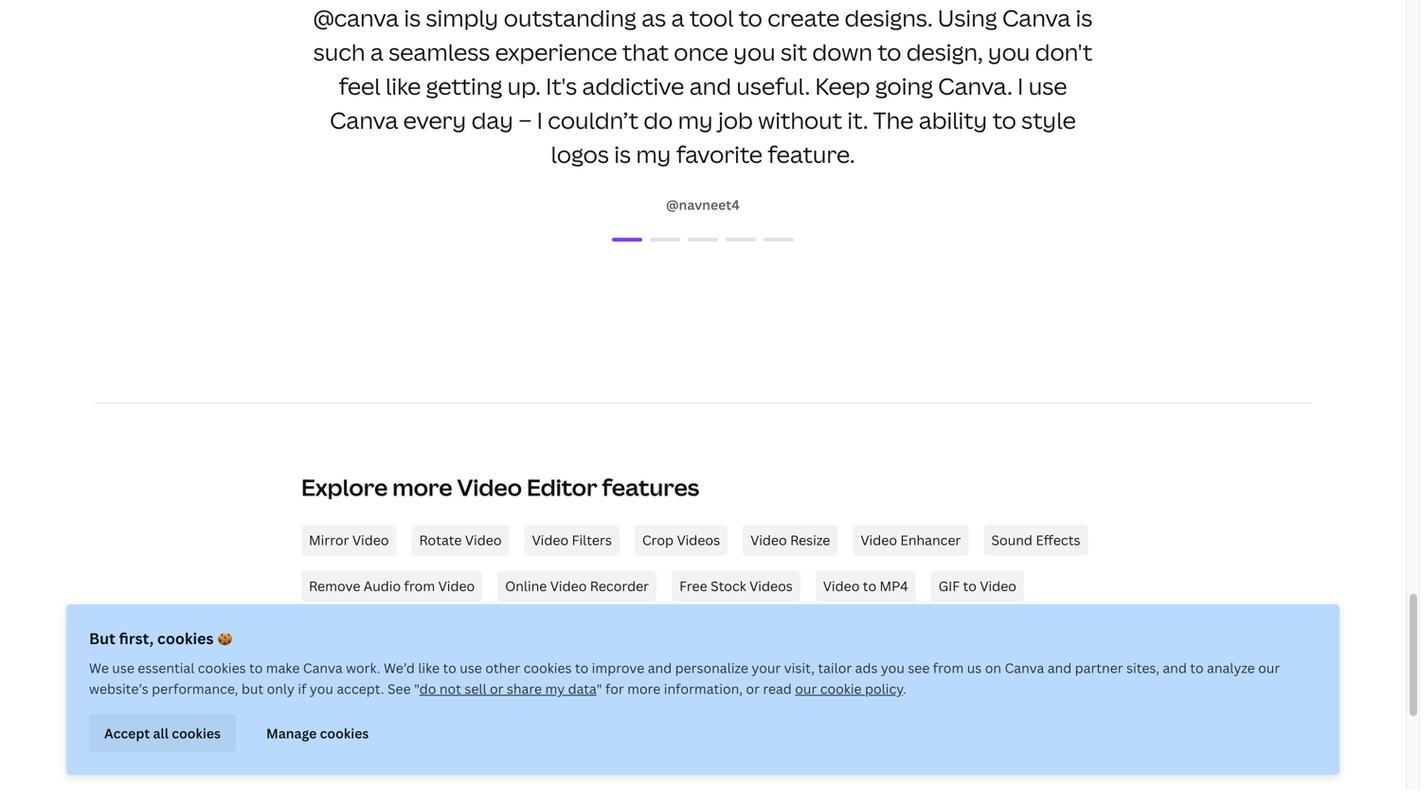 Task type: locate. For each thing, give the bounding box(es) containing it.
my left job
[[678, 105, 713, 135]]

do inside @canva is simply outstanding as a tool to create designs. using canva is such a seamless experience that once you sit down to design, you don't feel like getting up. it's addictive and useful. keep going canva. i use canva every day – i couldn't do my job without it. the ability to style logos is my favorite feature.
[[644, 105, 673, 135]]

1 horizontal spatial do
[[644, 105, 673, 135]]

from right audio
[[404, 577, 435, 595]]

remove
[[309, 577, 360, 595]]

on
[[985, 659, 1002, 677]]

share
[[507, 680, 542, 698]]

as
[[642, 2, 666, 33]]

you up policy
[[881, 659, 905, 677]]

our
[[1259, 659, 1280, 677], [795, 680, 817, 698]]

accept
[[104, 724, 150, 742]]

going
[[876, 70, 933, 101]]

1 horizontal spatial more
[[628, 680, 661, 698]]

0 vertical spatial do
[[644, 105, 673, 135]]

cookies inside button
[[172, 724, 221, 742]]

1 vertical spatial do
[[420, 680, 436, 698]]

video up video to mp4
[[861, 531, 897, 549]]

video inside video enhancer link
[[861, 531, 897, 549]]

my
[[678, 105, 713, 135], [636, 139, 671, 169], [545, 680, 565, 698]]

use up sell
[[460, 659, 482, 677]]

1 " from the left
[[414, 680, 420, 698]]

you up canva.
[[988, 36, 1030, 67]]

couldn't
[[548, 105, 639, 135]]

analyze
[[1207, 659, 1255, 677]]

my left data
[[545, 680, 565, 698]]

video resize
[[751, 531, 831, 549]]

but first, cookies 🍪
[[89, 628, 232, 649]]

0 vertical spatial my
[[678, 105, 713, 135]]

to right gif
[[963, 577, 977, 595]]

manage cookies button
[[251, 715, 384, 752]]

only
[[267, 680, 295, 698]]

free
[[680, 577, 708, 595]]

keep
[[815, 70, 870, 101]]

video right rotate
[[465, 531, 502, 549]]

don't
[[1036, 36, 1093, 67]]

0 vertical spatial like
[[386, 70, 421, 101]]

video inside remove audio from video link
[[438, 577, 475, 595]]

to down designs.
[[878, 36, 902, 67]]

0 horizontal spatial our
[[795, 680, 817, 698]]

or
[[490, 680, 504, 698], [746, 680, 760, 698]]

make
[[266, 659, 300, 677]]

from left us
[[933, 659, 964, 677]]

we'd
[[384, 659, 415, 677]]

i up style
[[1018, 70, 1024, 101]]

i right –
[[537, 105, 543, 135]]

or right sell
[[490, 680, 504, 698]]

0 vertical spatial from
[[404, 577, 435, 595]]

our down visit,
[[795, 680, 817, 698]]

1 horizontal spatial "
[[597, 680, 602, 698]]

1 vertical spatial more
[[628, 680, 661, 698]]

more right for
[[628, 680, 661, 698]]

1 vertical spatial videos
[[750, 577, 793, 595]]

1 horizontal spatial videos
[[750, 577, 793, 595]]

video right mirror
[[352, 531, 389, 549]]

1 horizontal spatial is
[[614, 139, 631, 169]]

to left 'analyze'
[[1191, 659, 1204, 677]]

1 horizontal spatial use
[[460, 659, 482, 677]]

sell
[[465, 680, 487, 698]]

canva right on
[[1005, 659, 1045, 677]]

we use essential cookies to make canva work. we'd like to use other cookies to improve and personalize your visit, tailor ads you see from us on canva and partner sites, and to analyze our website's performance, but only if you accept. see "
[[89, 659, 1280, 698]]

1 horizontal spatial our
[[1259, 659, 1280, 677]]

and up do not sell or share my data " for more information, or read our cookie policy .
[[648, 659, 672, 677]]

0 horizontal spatial i
[[537, 105, 543, 135]]

like inside @canva is simply outstanding as a tool to create designs. using canva is such a seamless experience that once you sit down to design, you don't feel like getting up. it's addictive and useful. keep going canva. i use canva every day – i couldn't do my job without it. the ability to style logos is my favorite feature.
[[386, 70, 421, 101]]

cookies inside button
[[320, 724, 369, 742]]

video left resize
[[751, 531, 787, 549]]

to
[[739, 2, 763, 33], [878, 36, 902, 67], [993, 105, 1017, 135], [863, 577, 877, 595], [963, 577, 977, 595], [249, 659, 263, 677], [443, 659, 457, 677], [575, 659, 589, 677], [1191, 659, 1204, 677]]

ads
[[855, 659, 878, 677]]

videos right crop
[[677, 531, 720, 549]]

more up rotate
[[393, 472, 453, 503]]

work.
[[346, 659, 381, 677]]

online
[[505, 577, 547, 595]]

1 vertical spatial our
[[795, 680, 817, 698]]

crop videos link
[[635, 525, 728, 556]]

video inside online video recorder link
[[550, 577, 587, 595]]

do not sell or share my data link
[[420, 680, 597, 698]]

0 horizontal spatial use
[[112, 659, 134, 677]]

0 horizontal spatial "
[[414, 680, 420, 698]]

rotate video
[[419, 531, 502, 549]]

crop
[[642, 531, 674, 549]]

from
[[404, 577, 435, 595], [933, 659, 964, 677]]

0 vertical spatial our
[[1259, 659, 1280, 677]]

i
[[1018, 70, 1024, 101], [537, 105, 543, 135]]

0 horizontal spatial more
[[393, 472, 453, 503]]

use
[[1029, 70, 1067, 101], [112, 659, 134, 677], [460, 659, 482, 677]]

features
[[602, 472, 700, 503]]

do left not at left
[[420, 680, 436, 698]]

.
[[903, 680, 907, 698]]

" right see
[[414, 680, 420, 698]]

1 horizontal spatial from
[[933, 659, 964, 677]]

logos
[[551, 139, 609, 169]]

" left for
[[597, 680, 602, 698]]

0 horizontal spatial my
[[545, 680, 565, 698]]

and left "partner" on the right bottom of the page
[[1048, 659, 1072, 677]]

create
[[768, 2, 840, 33]]

video
[[457, 472, 522, 503], [352, 531, 389, 549], [465, 531, 502, 549], [532, 531, 569, 549], [751, 531, 787, 549], [861, 531, 897, 549], [438, 577, 475, 595], [550, 577, 587, 595], [823, 577, 860, 595], [980, 577, 1017, 595]]

rotate
[[419, 531, 462, 549]]

use up website's
[[112, 659, 134, 677]]

feature.
[[768, 139, 855, 169]]

1 vertical spatial like
[[418, 659, 440, 677]]

1 horizontal spatial or
[[746, 680, 760, 698]]

is right logos
[[614, 139, 631, 169]]

2 horizontal spatial use
[[1029, 70, 1067, 101]]

read
[[763, 680, 792, 698]]

policy
[[865, 680, 903, 698]]

editor
[[527, 472, 598, 503]]

video enhancer
[[861, 531, 961, 549]]

videos right 'stock'
[[750, 577, 793, 595]]

like right 'feel'
[[386, 70, 421, 101]]

style
[[1022, 105, 1076, 135]]

like right we'd
[[418, 659, 440, 677]]

stock
[[711, 577, 747, 595]]

explore more video editor features
[[301, 472, 700, 503]]

0 horizontal spatial a
[[370, 36, 384, 67]]

0 vertical spatial i
[[1018, 70, 1024, 101]]

is up seamless
[[404, 2, 421, 33]]

mirror video link
[[301, 525, 397, 556]]

cookies down accept.
[[320, 724, 369, 742]]

0 horizontal spatial or
[[490, 680, 504, 698]]

free stock videos
[[680, 577, 793, 595]]

our inside we use essential cookies to make canva work. we'd like to use other cookies to improve and personalize your visit, tailor ads you see from us on canva and partner sites, and to analyze our website's performance, but only if you accept. see "
[[1259, 659, 1280, 677]]

and inside @canva is simply outstanding as a tool to create designs. using canva is such a seamless experience that once you sit down to design, you don't feel like getting up. it's addictive and useful. keep going canva. i use canva every day – i couldn't do my job without it. the ability to style logos is my favorite feature.
[[690, 70, 732, 101]]

feel
[[339, 70, 381, 101]]

a right such
[[370, 36, 384, 67]]

designs.
[[845, 2, 933, 33]]

a
[[671, 2, 685, 33], [370, 36, 384, 67]]

you
[[734, 36, 776, 67], [988, 36, 1030, 67], [881, 659, 905, 677], [310, 680, 334, 698]]

1 horizontal spatial a
[[671, 2, 685, 33]]

video down rotate video link
[[438, 577, 475, 595]]

cookies right all
[[172, 724, 221, 742]]

video to mp4
[[823, 577, 909, 595]]

cookies up share
[[524, 659, 572, 677]]

such
[[313, 36, 365, 67]]

and
[[690, 70, 732, 101], [648, 659, 672, 677], [1048, 659, 1072, 677], [1163, 659, 1187, 677]]

0 horizontal spatial from
[[404, 577, 435, 595]]

to up the but
[[249, 659, 263, 677]]

1 vertical spatial i
[[537, 105, 543, 135]]

our right 'analyze'
[[1259, 659, 1280, 677]]

enhancer
[[901, 531, 961, 549]]

sound effects
[[992, 531, 1081, 549]]

my left favorite
[[636, 139, 671, 169]]

video left filters
[[532, 531, 569, 549]]

0 vertical spatial more
[[393, 472, 453, 503]]

video inside gif to video 'link'
[[980, 577, 1017, 595]]

2 horizontal spatial is
[[1076, 2, 1093, 33]]

partner
[[1075, 659, 1124, 677]]

canva down 'feel'
[[330, 105, 398, 135]]

or left read
[[746, 680, 760, 698]]

effects
[[1036, 531, 1081, 549]]

video left mp4
[[823, 577, 860, 595]]

online video recorder link
[[498, 571, 657, 602]]

see
[[388, 680, 411, 698]]

1 horizontal spatial i
[[1018, 70, 1024, 101]]

from inside remove audio from video link
[[404, 577, 435, 595]]

to right tool
[[739, 2, 763, 33]]

once
[[674, 36, 729, 67]]

0 vertical spatial a
[[671, 2, 685, 33]]

0 horizontal spatial videos
[[677, 531, 720, 549]]

use up style
[[1029, 70, 1067, 101]]

video right online
[[550, 577, 587, 595]]

1 horizontal spatial my
[[636, 139, 671, 169]]

"
[[414, 680, 420, 698], [597, 680, 602, 698]]

accept.
[[337, 680, 384, 698]]

crop videos
[[642, 531, 720, 549]]

do down addictive
[[644, 105, 673, 135]]

is up don't on the right top of the page
[[1076, 2, 1093, 33]]

and down once
[[690, 70, 732, 101]]

1 vertical spatial from
[[933, 659, 964, 677]]

a right as
[[671, 2, 685, 33]]

to up not at left
[[443, 659, 457, 677]]

video down sound
[[980, 577, 1017, 595]]

cookies
[[157, 628, 214, 649], [198, 659, 246, 677], [524, 659, 572, 677], [172, 724, 221, 742], [320, 724, 369, 742]]

information,
[[664, 680, 743, 698]]



Task type: vqa. For each thing, say whether or not it's contained in the screenshot.
Category Button
no



Task type: describe. For each thing, give the bounding box(es) containing it.
performance,
[[152, 680, 238, 698]]

to left mp4
[[863, 577, 877, 595]]

audio
[[364, 577, 401, 595]]

if
[[298, 680, 307, 698]]

video filters
[[532, 531, 612, 549]]

mirror
[[309, 531, 349, 549]]

sound effects link
[[984, 525, 1088, 556]]

video inside video resize link
[[751, 531, 787, 549]]

like inside we use essential cookies to make canva work. we'd like to use other cookies to improve and personalize your visit, tailor ads you see from us on canva and partner sites, and to analyze our website's performance, but only if you accept. see "
[[418, 659, 440, 677]]

use inside @canva is simply outstanding as a tool to create designs. using canva is such a seamless experience that once you sit down to design, you don't feel like getting up. it's addictive and useful. keep going canva. i use canva every day – i couldn't do my job without it. the ability to style logos is my favorite feature.
[[1029, 70, 1067, 101]]

day
[[472, 105, 514, 135]]

visit,
[[784, 659, 815, 677]]

free stock videos link
[[672, 571, 801, 602]]

tailor
[[818, 659, 852, 677]]

gif to video
[[939, 577, 1017, 595]]

see
[[908, 659, 930, 677]]

addictive
[[582, 70, 685, 101]]

video resize link
[[743, 525, 838, 556]]

0 vertical spatial videos
[[677, 531, 720, 549]]

2 horizontal spatial my
[[678, 105, 713, 135]]

canva up if
[[303, 659, 343, 677]]

filters
[[572, 531, 612, 549]]

rotate video link
[[412, 525, 509, 556]]

data
[[568, 680, 597, 698]]

for
[[606, 680, 624, 698]]

personalize
[[675, 659, 749, 677]]

video inside video filters link
[[532, 531, 569, 549]]

1 vertical spatial a
[[370, 36, 384, 67]]

cookies down 🍪
[[198, 659, 246, 677]]

select a quotation tab list
[[305, 228, 1101, 251]]

1 or from the left
[[490, 680, 504, 698]]

0 horizontal spatial is
[[404, 2, 421, 33]]

video inside rotate video link
[[465, 531, 502, 549]]

you up useful.
[[734, 36, 776, 67]]

that
[[623, 36, 669, 67]]

to left style
[[993, 105, 1017, 135]]

it's
[[546, 70, 577, 101]]

0 horizontal spatial do
[[420, 680, 436, 698]]

mirror video
[[309, 531, 389, 549]]

do not sell or share my data " for more information, or read our cookie policy .
[[420, 680, 907, 698]]

but
[[241, 680, 264, 698]]

sound
[[992, 531, 1033, 549]]

we
[[89, 659, 109, 677]]

manage cookies
[[266, 724, 369, 742]]

online video recorder
[[505, 577, 649, 595]]

–
[[519, 105, 532, 135]]

1 vertical spatial my
[[636, 139, 671, 169]]

video filters link
[[525, 525, 620, 556]]

our cookie policy link
[[795, 680, 903, 698]]

canva up don't on the right top of the page
[[1003, 2, 1071, 33]]

canva.
[[939, 70, 1013, 101]]

useful.
[[737, 70, 810, 101]]

2 or from the left
[[746, 680, 760, 698]]

gif to video link
[[931, 571, 1024, 602]]

down
[[813, 36, 873, 67]]

it.
[[848, 105, 868, 135]]

to up data
[[575, 659, 589, 677]]

2 vertical spatial my
[[545, 680, 565, 698]]

video up rotate video
[[457, 472, 522, 503]]

gif
[[939, 577, 960, 595]]

website's
[[89, 680, 149, 698]]

@navneet4
[[666, 195, 740, 213]]

first,
[[119, 628, 154, 649]]

2 " from the left
[[597, 680, 602, 698]]

essential
[[138, 659, 195, 677]]

favorite
[[676, 139, 763, 169]]

cookies up essential
[[157, 628, 214, 649]]

seamless
[[389, 36, 490, 67]]

every
[[403, 105, 467, 135]]

you right if
[[310, 680, 334, 698]]

ability
[[919, 105, 988, 135]]

" inside we use essential cookies to make canva work. we'd like to use other cookies to improve and personalize your visit, tailor ads you see from us on canva and partner sites, and to analyze our website's performance, but only if you accept. see "
[[414, 680, 420, 698]]

@canva
[[313, 2, 399, 33]]

without
[[758, 105, 842, 135]]

to inside 'link'
[[963, 577, 977, 595]]

all
[[153, 724, 169, 742]]

outstanding
[[504, 2, 637, 33]]

recorder
[[590, 577, 649, 595]]

us
[[967, 659, 982, 677]]

sites,
[[1127, 659, 1160, 677]]

getting
[[426, 70, 503, 101]]

remove audio from video
[[309, 577, 475, 595]]

up.
[[508, 70, 541, 101]]

remove audio from video link
[[301, 571, 483, 602]]

cookie
[[820, 680, 862, 698]]

tool
[[690, 2, 734, 33]]

video enhancer link
[[853, 525, 969, 556]]

mp4
[[880, 577, 909, 595]]

and right sites,
[[1163, 659, 1187, 677]]

accept all cookies button
[[89, 715, 236, 752]]

your
[[752, 659, 781, 677]]

design,
[[907, 36, 983, 67]]

improve
[[592, 659, 645, 677]]

video inside video to mp4 link
[[823, 577, 860, 595]]

from inside we use essential cookies to make canva work. we'd like to use other cookies to improve and personalize your visit, tailor ads you see from us on canva and partner sites, and to analyze our website's performance, but only if you accept. see "
[[933, 659, 964, 677]]

🍪
[[217, 628, 232, 649]]

video inside mirror video link
[[352, 531, 389, 549]]

job
[[718, 105, 753, 135]]



